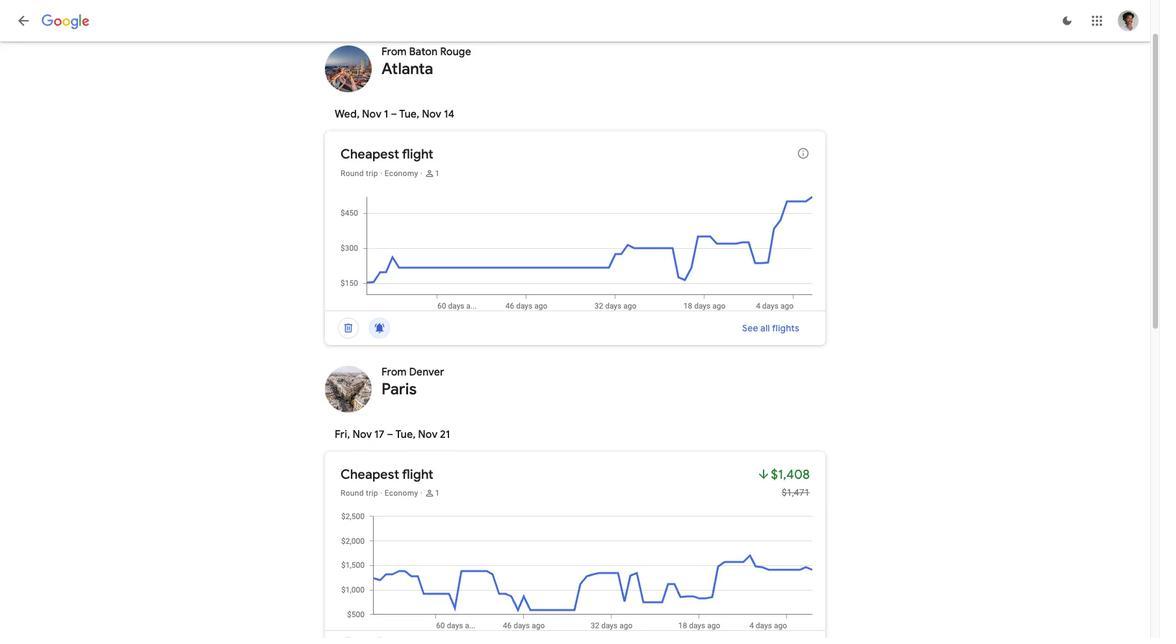 Task type: locate. For each thing, give the bounding box(es) containing it.
flight down fri, nov 17 – tue, nov 21
[[402, 467, 434, 483]]

fri, nov 17 – tue, nov 21
[[335, 429, 450, 442]]

from baton rouge atlanta
[[382, 46, 471, 79]]

– for paris
[[387, 429, 394, 442]]

1 vertical spatial 1
[[435, 169, 440, 178]]

cheapest flight for paris
[[341, 467, 434, 483]]

1 round from the top
[[341, 169, 364, 178]]

from up paris
[[382, 366, 407, 379]]

round trip economy left 1 text box
[[341, 489, 418, 498]]

$1,471
[[782, 488, 810, 498]]

1471 US dollars text field
[[782, 488, 810, 498]]

flight for atlanta
[[402, 146, 434, 163]]

14
[[444, 108, 455, 121]]

round trip economy
[[341, 169, 418, 178], [341, 489, 418, 498]]

more info element
[[797, 147, 810, 163]]

0 vertical spatial cheapest flight
[[341, 146, 434, 163]]

1 for 1 passenger text box
[[435, 169, 440, 178]]

0 vertical spatial –
[[391, 108, 397, 121]]

1 economy from the top
[[385, 169, 418, 178]]

from inside from denver paris
[[382, 366, 407, 379]]

round down wed, on the left
[[341, 169, 364, 178]]

1408 US dollars text field
[[771, 467, 810, 483]]

–
[[391, 108, 397, 121], [387, 429, 394, 442]]

nov left the 14
[[422, 108, 442, 121]]

2 from from the top
[[382, 366, 407, 379]]

from for paris
[[382, 366, 407, 379]]

paris
[[382, 380, 417, 399]]

cheapest down wed, on the left
[[341, 146, 399, 163]]

price history graph application for rouge
[[336, 192, 826, 311]]

2 cheapest flight from the top
[[341, 467, 434, 483]]

tue, right 17
[[396, 429, 416, 442]]

0 vertical spatial flight
[[402, 146, 434, 163]]

1 from from the top
[[382, 46, 407, 59]]

2 flight from the top
[[402, 467, 434, 483]]

remove saved flight, round trip from baton rouge to atlanta.wed, nov 1 – tue, nov 14 image
[[333, 313, 364, 344]]

tue, for paris
[[396, 429, 416, 442]]

1 cheapest flight from the top
[[341, 146, 434, 163]]

from
[[382, 46, 407, 59], [382, 366, 407, 379]]

flight down "wed, nov 1 – tue, nov 14"
[[402, 146, 434, 163]]

– for atlanta
[[391, 108, 397, 121]]

1 price history graph image from the top
[[336, 192, 826, 311]]

trip down "wed, nov 1 – tue, nov 14"
[[366, 169, 378, 178]]

economy
[[385, 169, 418, 178], [385, 489, 418, 498]]

1 vertical spatial cheapest flight
[[341, 467, 434, 483]]

1 trip from the top
[[366, 169, 378, 178]]

from denver paris
[[382, 366, 445, 399]]

2 price history graph application from the top
[[336, 512, 826, 631]]

1 vertical spatial trip
[[366, 489, 378, 498]]

2 vertical spatial 1
[[435, 489, 440, 498]]

cheapest flight down "wed, nov 1 – tue, nov 14"
[[341, 146, 434, 163]]

round trip economy for 1 text box
[[341, 489, 418, 498]]

0 vertical spatial cheapest
[[341, 146, 399, 163]]

flight
[[402, 146, 434, 163], [402, 467, 434, 483]]

disable email notifications for solution, round trip from denver to paris.fri, nov 17 – tue, nov 21 image
[[364, 633, 395, 639]]

economy for 1 passenger text box
[[385, 169, 418, 178]]

round
[[341, 169, 364, 178], [341, 489, 364, 498]]

1 passenger text field
[[435, 488, 440, 499]]

1 vertical spatial from
[[382, 366, 407, 379]]

1 vertical spatial economy
[[385, 489, 418, 498]]

1 vertical spatial tue,
[[396, 429, 416, 442]]

2 price history graph image from the top
[[336, 512, 826, 631]]

flights
[[772, 323, 800, 334]]

2 round trip economy from the top
[[341, 489, 418, 498]]

2 round from the top
[[341, 489, 364, 498]]

0 vertical spatial from
[[382, 46, 407, 59]]

cheapest for atlanta
[[341, 146, 399, 163]]

2 economy from the top
[[385, 489, 418, 498]]

cheapest down 17
[[341, 467, 399, 483]]

cheapest flight down fri, nov 17 – tue, nov 21
[[341, 467, 434, 483]]

– right 17
[[387, 429, 394, 442]]

from inside from baton rouge atlanta
[[382, 46, 407, 59]]

nov right wed, on the left
[[362, 108, 382, 121]]

cheapest
[[341, 146, 399, 163], [341, 467, 399, 483]]

trip
[[366, 169, 378, 178], [366, 489, 378, 498]]

2 cheapest from the top
[[341, 467, 399, 483]]

1 vertical spatial round trip economy
[[341, 489, 418, 498]]

round trip economy left 1 passenger text box
[[341, 169, 418, 178]]

round for 1 passenger text box
[[341, 169, 364, 178]]

1 cheapest from the top
[[341, 146, 399, 163]]

0 vertical spatial price history graph image
[[336, 192, 826, 311]]

round down fri,
[[341, 489, 364, 498]]

baton
[[409, 46, 438, 59]]

economy for 1 text box
[[385, 489, 418, 498]]

0 vertical spatial economy
[[385, 169, 418, 178]]

tue, for atlanta
[[399, 108, 420, 121]]

1 round trip economy from the top
[[341, 169, 418, 178]]

2 trip from the top
[[366, 489, 378, 498]]

disable email notifications for solution, round trip from baton rouge to atlanta.wed, nov 1 – tue, nov 14 image
[[364, 313, 395, 344]]

1 vertical spatial round
[[341, 489, 364, 498]]

atlanta
[[382, 59, 433, 79]]

1 vertical spatial price history graph image
[[336, 512, 826, 631]]

from up atlanta
[[382, 46, 407, 59]]

0 vertical spatial price history graph application
[[336, 192, 826, 311]]

0 vertical spatial round trip economy
[[341, 169, 418, 178]]

price history graph application
[[336, 192, 826, 311], [336, 512, 826, 631]]

nov
[[362, 108, 382, 121], [422, 108, 442, 121], [353, 429, 372, 442], [418, 429, 438, 442]]

economy left 1 passenger text box
[[385, 169, 418, 178]]

1 flight from the top
[[402, 146, 434, 163]]

0 vertical spatial round
[[341, 169, 364, 178]]

see
[[743, 323, 759, 334]]

economy left 1 text box
[[385, 489, 418, 498]]

1 vertical spatial –
[[387, 429, 394, 442]]

price history graph image for paris
[[336, 512, 826, 631]]

– right wed, on the left
[[391, 108, 397, 121]]

1 price history graph application from the top
[[336, 192, 826, 311]]

wed,
[[335, 108, 360, 121]]

0 vertical spatial tue,
[[399, 108, 420, 121]]

0 vertical spatial trip
[[366, 169, 378, 178]]

tue,
[[399, 108, 420, 121], [396, 429, 416, 442]]

denver
[[409, 366, 445, 379]]

1 vertical spatial cheapest
[[341, 467, 399, 483]]

17
[[375, 429, 385, 442]]

tue, left the 14
[[399, 108, 420, 121]]

price history graph application for paris
[[336, 512, 826, 631]]

trip down 17
[[366, 489, 378, 498]]

1 vertical spatial price history graph application
[[336, 512, 826, 631]]

cheapest flight
[[341, 146, 434, 163], [341, 467, 434, 483]]

round for 1 text box
[[341, 489, 364, 498]]

1 vertical spatial flight
[[402, 467, 434, 483]]

trip for 1 text box
[[366, 489, 378, 498]]

1
[[384, 108, 388, 121], [435, 169, 440, 178], [435, 489, 440, 498]]

more info image
[[797, 147, 810, 160]]

price history graph image
[[336, 192, 826, 311], [336, 512, 826, 631]]



Task type: describe. For each thing, give the bounding box(es) containing it.
flight for paris
[[402, 467, 434, 483]]

trip for 1 passenger text box
[[366, 169, 378, 178]]

price history graph image for rouge
[[336, 192, 826, 311]]

0 vertical spatial 1
[[384, 108, 388, 121]]

nov left the 21
[[418, 429, 438, 442]]

rouge
[[440, 46, 471, 59]]

nov left 17
[[353, 429, 372, 442]]

all
[[761, 323, 770, 334]]

wed, nov 1 – tue, nov 14
[[335, 108, 455, 121]]

from for atlanta
[[382, 46, 407, 59]]

remove saved flight, round trip from denver to paris.fri, nov 17 – tue, nov 21 image
[[333, 633, 364, 639]]

$1,408
[[771, 467, 810, 483]]

1 passenger text field
[[435, 168, 440, 179]]

see all flights
[[743, 323, 800, 334]]

cheapest for paris
[[341, 467, 399, 483]]

go back image
[[16, 13, 31, 29]]

fri,
[[335, 429, 350, 442]]

1 for 1 text box
[[435, 489, 440, 498]]

change appearance image
[[1052, 5, 1083, 36]]

cheapest flight for atlanta
[[341, 146, 434, 163]]

round trip economy for 1 passenger text box
[[341, 169, 418, 178]]

21
[[440, 429, 450, 442]]



Task type: vqa. For each thing, say whether or not it's contained in the screenshot.
Email
no



